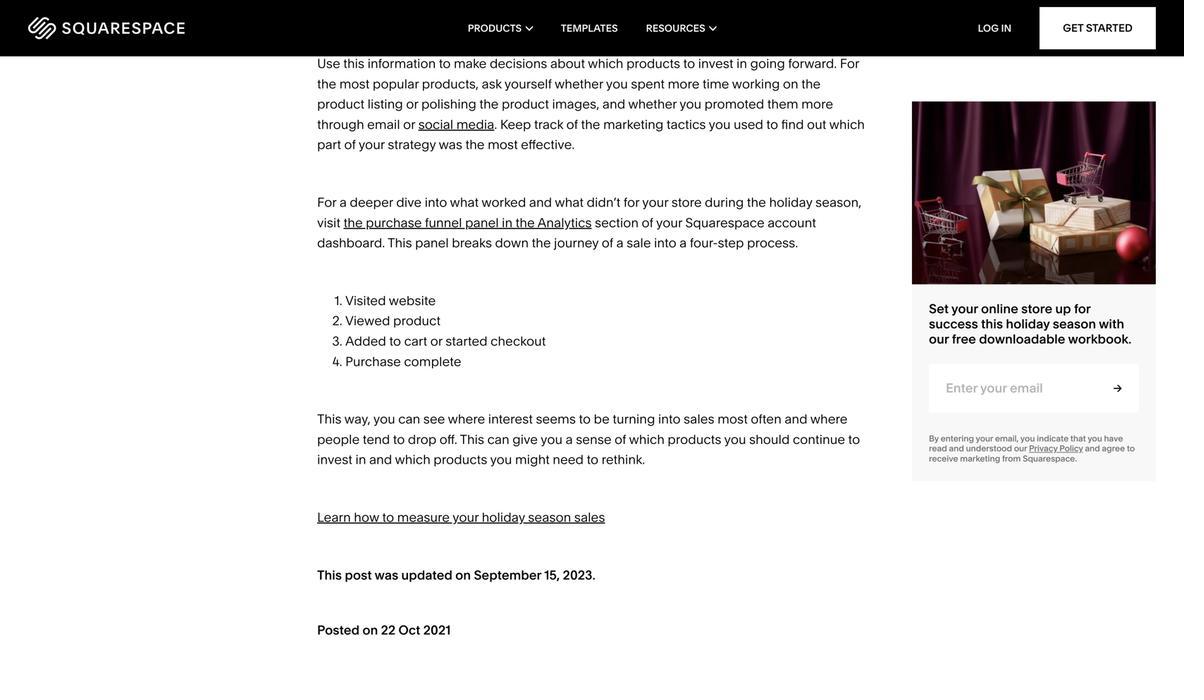 Task type: describe. For each thing, give the bounding box(es) containing it.
0 horizontal spatial was
[[375, 567, 398, 583]]

agree
[[1102, 443, 1125, 454]]

1 where from the left
[[448, 411, 485, 427]]

2 what from the left
[[555, 195, 584, 210]]

to inside and agree         to receive marketing from squarespace.
[[1127, 443, 1135, 454]]

the down images,
[[581, 117, 600, 132]]

workbook.
[[1068, 331, 1132, 347]]

online
[[981, 301, 1018, 316]]

purchase
[[366, 215, 422, 230]]

the down forward. on the top of the page
[[802, 76, 821, 92]]

of inside this way, you can see where interest seems to be turning into sales most often and where people tend to drop off. this can give you a sense of which products you should continue to invest in and which products you might need to rethink.
[[615, 432, 626, 447]]

drop
[[408, 432, 437, 447]]

a inside for a deeper dive into what worked and what didn't for your store during the holiday season, visit
[[340, 195, 347, 210]]

and inside and agree         to receive marketing from squarespace.
[[1085, 443, 1100, 454]]

which down drop on the bottom left of the page
[[395, 452, 431, 467]]

read
[[929, 443, 947, 454]]

listing
[[368, 96, 403, 112]]

0 horizontal spatial whether
[[555, 76, 603, 92]]

get started
[[1063, 21, 1133, 35]]

which down 'turning'
[[629, 432, 665, 447]]

started
[[1086, 21, 1133, 35]]

and right often
[[785, 411, 808, 427]]

checkout
[[491, 333, 546, 349]]

polishing
[[421, 96, 476, 112]]

promoted
[[705, 96, 764, 112]]

to left be
[[579, 411, 591, 427]]

tend
[[363, 432, 390, 447]]

post
[[345, 567, 372, 583]]

up
[[1055, 301, 1071, 316]]

funnel
[[425, 215, 462, 230]]

for a deeper dive into what worked and what didn't for your store during the holiday season, visit
[[317, 195, 864, 230]]

log
[[978, 22, 999, 34]]

dashboard.
[[317, 235, 385, 251]]

for inside set your online store up for success this holiday season with our free downloadable workbook.
[[1074, 301, 1091, 316]]

the up dashboard.
[[344, 215, 363, 230]]

your inside '. keep track of the marketing tactics you used to find out which part of your strategy was the most effective.'
[[359, 137, 385, 152]]

you right email,
[[1020, 433, 1035, 444]]

the purchase funnel panel in the analytics link
[[344, 215, 592, 230]]

way,
[[344, 411, 371, 427]]

success
[[929, 316, 978, 332]]

to up products,
[[439, 56, 451, 71]]

visit
[[317, 215, 340, 230]]

cart
[[404, 333, 427, 349]]

this inside set your online store up for success this holiday season with our free downloadable workbook.
[[981, 316, 1003, 332]]

you left "should" in the bottom right of the page
[[724, 432, 746, 447]]

people
[[317, 432, 360, 447]]

this left post on the left
[[317, 567, 342, 583]]

the inside section of your squarespace account dashboard. this panel breaks down the journey of a sale into a four-step process.
[[532, 235, 551, 251]]

which inside use this information to make decisions about which products to invest in going forward. for the most popular products, ask yourself whether you spent more time working on the product listing or polishing the product images, and whether you promoted them more through email or
[[588, 56, 623, 71]]

log             in
[[978, 22, 1012, 34]]

0 vertical spatial more
[[668, 76, 700, 92]]

off.
[[440, 432, 457, 447]]

you right the that
[[1088, 433, 1102, 444]]

invest inside use this information to make decisions about which products to invest in going forward. for the most popular products, ask yourself whether you spent more time working on the product listing or polishing the product images, and whether you promoted them more through email or
[[698, 56, 733, 71]]

downloadable
[[979, 331, 1065, 347]]

for inside for a deeper dive into what worked and what didn't for your store during the holiday season, visit
[[624, 195, 639, 210]]

by entering your email, you indicate that you have read and understood our
[[929, 433, 1123, 454]]

receive
[[929, 454, 958, 464]]

complete
[[404, 354, 461, 369]]

on inside use this information to make decisions about which products to invest in going forward. for the most popular products, ask yourself whether you spent more time working on the product listing or polishing the product images, and whether you promoted them more through email or
[[783, 76, 798, 92]]

products,
[[422, 76, 479, 92]]

process.
[[747, 235, 798, 251]]

posted on 22 oct 2021
[[317, 622, 451, 638]]

this post was updated on september 15, 2023.
[[317, 567, 595, 583]]

1 what from the left
[[450, 195, 479, 210]]

for inside for a deeper dive into what worked and what didn't for your store during the holiday season, visit
[[317, 195, 336, 210]]

spent
[[631, 76, 665, 92]]

the down use
[[317, 76, 336, 92]]

track
[[534, 117, 563, 132]]

sense
[[576, 432, 612, 447]]

panel inside section of your squarespace account dashboard. this panel breaks down the journey of a sale into a four-step process.
[[415, 235, 449, 251]]

and inside for a deeper dive into what worked and what didn't for your store during the holiday season, visit
[[529, 195, 552, 210]]

0 vertical spatial or
[[406, 96, 418, 112]]

and agree         to receive marketing from squarespace.
[[929, 443, 1135, 464]]

your inside section of your squarespace account dashboard. this panel breaks down the journey of a sale into a four-step process.
[[656, 215, 682, 230]]

1 horizontal spatial on
[[455, 567, 471, 583]]

with
[[1099, 316, 1124, 332]]

holiday inside for a deeper dive into what worked and what didn't for your store during the holiday season, visit
[[769, 195, 812, 210]]

breaks
[[452, 235, 492, 251]]

added
[[345, 333, 386, 349]]

didn't
[[587, 195, 621, 210]]

learn
[[317, 510, 351, 525]]

rethink.
[[602, 452, 645, 467]]

your right measure
[[453, 510, 479, 525]]

to inside visited website viewed product added to cart or started checkout purchase complete
[[389, 333, 401, 349]]

set
[[929, 301, 949, 316]]

going
[[750, 56, 785, 71]]

yourself
[[505, 76, 552, 92]]

22
[[381, 622, 396, 638]]

give
[[512, 432, 538, 447]]

seems
[[536, 411, 576, 427]]

learn how to measure your holiday season sales link
[[317, 510, 605, 525]]

forward.
[[788, 56, 837, 71]]

measure
[[397, 510, 450, 525]]

media
[[456, 117, 494, 132]]

to right tend
[[393, 432, 405, 447]]

holiday inside set your online store up for success this holiday season with our free downloadable workbook.
[[1006, 316, 1050, 332]]

viewed
[[345, 313, 390, 329]]

this way, you can see where interest seems to be turning into sales most often and where people tend to drop off. this can give you a sense of which products you should continue to invest in and which products you might need to rethink.
[[317, 411, 863, 467]]

you down "seems"
[[541, 432, 563, 447]]

our inside set your online store up for success this holiday season with our free downloadable workbook.
[[929, 331, 949, 347]]

to inside '. keep track of the marketing tactics you used to find out which part of your strategy was the most effective.'
[[766, 117, 778, 132]]

invest inside this way, you can see where interest seems to be turning into sales most often and where people tend to drop off. this can give you a sense of which products you should continue to invest in and which products you might need to rethink.
[[317, 452, 352, 467]]

website
[[389, 293, 436, 308]]

policy
[[1060, 443, 1083, 454]]

the up the down
[[516, 215, 535, 230]]

of right part on the left top of the page
[[344, 137, 356, 152]]

1 vertical spatial sales
[[574, 510, 605, 525]]

most inside use this information to make decisions about which products to invest in going forward. for the most popular products, ask yourself whether you spent more time working on the product listing or polishing the product images, and whether you promoted them more through email or
[[339, 76, 370, 92]]

2021
[[423, 622, 451, 638]]

get
[[1063, 21, 1084, 35]]

store inside set your online store up for success this holiday season with our free downloadable workbook.
[[1021, 301, 1053, 316]]

effective.
[[521, 137, 575, 152]]

most inside '. keep track of the marketing tactics you used to find out which part of your strategy was the most effective.'
[[488, 137, 518, 152]]

. keep track of the marketing tactics you used to find out which part of your strategy was the most effective.
[[317, 117, 868, 152]]

popular
[[373, 76, 419, 92]]

learn how to measure your holiday season sales
[[317, 510, 605, 525]]

dive
[[396, 195, 422, 210]]

keep
[[500, 117, 531, 132]]

in
[[1001, 22, 1012, 34]]

you left might
[[490, 452, 512, 467]]

your inside for a deeper dive into what worked and what didn't for your store during the holiday season, visit
[[642, 195, 668, 210]]

in inside this way, you can see where interest seems to be turning into sales most often and where people tend to drop off. this can give you a sense of which products you should continue to invest in and which products you might need to rethink.
[[355, 452, 366, 467]]

1 horizontal spatial panel
[[465, 215, 499, 230]]

store inside for a deeper dive into what worked and what didn't for your store during the holiday season, visit
[[672, 195, 702, 210]]

1 vertical spatial products
[[668, 432, 721, 447]]

the down ask
[[479, 96, 499, 112]]

and down tend
[[369, 452, 392, 467]]

purchase
[[345, 354, 401, 369]]

visited website viewed product added to cart or started checkout purchase complete
[[345, 293, 546, 369]]

by
[[929, 433, 939, 444]]

be
[[594, 411, 610, 427]]

squarespace logo image
[[28, 17, 185, 39]]

privacy policy link
[[1029, 443, 1083, 454]]

you up tend
[[373, 411, 395, 427]]

a left sale
[[616, 235, 624, 251]]



Task type: locate. For each thing, give the bounding box(es) containing it.
1 vertical spatial in
[[502, 215, 513, 230]]

sales right 'turning'
[[684, 411, 715, 427]]

set your online store up for success this holiday season with our free downloadable workbook.
[[929, 301, 1132, 347]]

for right up in the top right of the page
[[1074, 301, 1091, 316]]

1 horizontal spatial marketing
[[960, 454, 1000, 464]]

0 horizontal spatial for
[[624, 195, 639, 210]]

1 vertical spatial invest
[[317, 452, 352, 467]]

invest
[[698, 56, 733, 71], [317, 452, 352, 467]]

for right forward. on the top of the page
[[840, 56, 859, 71]]

0 horizontal spatial this
[[343, 56, 364, 71]]

0 vertical spatial invest
[[698, 56, 733, 71]]

and left agree
[[1085, 443, 1100, 454]]

0 horizontal spatial in
[[355, 452, 366, 467]]

you up tactics
[[680, 96, 702, 112]]

your up sale
[[642, 195, 668, 210]]

0 vertical spatial was
[[439, 137, 462, 152]]

privacy policy
[[1029, 443, 1083, 454]]

1 vertical spatial whether
[[628, 96, 677, 112]]

invest up time
[[698, 56, 733, 71]]

product inside visited website viewed product added to cart or started checkout purchase complete
[[393, 313, 441, 329]]

use this information to make decisions about which products to invest in going forward. for the most popular products, ask yourself whether you spent more time working on the product listing or polishing the product images, and whether you promoted them more through email or
[[317, 56, 862, 132]]

in inside use this information to make decisions about which products to invest in going forward. for the most popular products, ask yourself whether you spent more time working on the product listing or polishing the product images, and whether you promoted them more through email or
[[737, 56, 747, 71]]

2 vertical spatial in
[[355, 452, 366, 467]]

updated
[[401, 567, 452, 583]]

in
[[737, 56, 747, 71], [502, 215, 513, 230], [355, 452, 366, 467]]

0 horizontal spatial more
[[668, 76, 700, 92]]

whether up images,
[[555, 76, 603, 92]]

was inside '. keep track of the marketing tactics you used to find out which part of your strategy was the most effective.'
[[439, 137, 462, 152]]

0 vertical spatial holiday
[[769, 195, 812, 210]]

templates
[[561, 22, 618, 34]]

interest
[[488, 411, 533, 427]]

you down promoted
[[709, 117, 731, 132]]

1 vertical spatial marketing
[[960, 454, 1000, 464]]

can up drop on the bottom left of the page
[[398, 411, 420, 427]]

you inside '. keep track of the marketing tactics you used to find out which part of your strategy was the most effective.'
[[709, 117, 731, 132]]

1 vertical spatial more
[[801, 96, 833, 112]]

1 vertical spatial or
[[403, 117, 415, 132]]

into inside this way, you can see where interest seems to be turning into sales most often and where people tend to drop off. this can give you a sense of which products you should continue to invest in and which products you might need to rethink.
[[658, 411, 681, 427]]

into right sale
[[654, 235, 676, 251]]

for
[[624, 195, 639, 210], [1074, 301, 1091, 316]]

and inside by entering your email, you indicate that you have read and understood our
[[949, 443, 964, 454]]

was down social media link
[[439, 137, 462, 152]]

product up through
[[317, 96, 364, 112]]

None submit
[[1092, 364, 1139, 413]]

1 horizontal spatial can
[[487, 432, 509, 447]]

can
[[398, 411, 420, 427], [487, 432, 509, 447]]

invest down people
[[317, 452, 352, 467]]

or down popular
[[406, 96, 418, 112]]

or
[[406, 96, 418, 112], [403, 117, 415, 132], [430, 333, 442, 349]]

in down worked
[[502, 215, 513, 230]]

0 horizontal spatial holiday
[[482, 510, 525, 525]]

most down use
[[339, 76, 370, 92]]

1 horizontal spatial most
[[488, 137, 518, 152]]

Enter your email email field
[[929, 364, 1092, 413]]

for
[[840, 56, 859, 71], [317, 195, 336, 210]]

the right "during"
[[747, 195, 766, 210]]

2 horizontal spatial on
[[783, 76, 798, 92]]

0 vertical spatial for
[[624, 195, 639, 210]]

of down images,
[[566, 117, 578, 132]]

indicate
[[1037, 433, 1069, 444]]

2 vertical spatial products
[[434, 452, 487, 467]]

0 vertical spatial our
[[929, 331, 949, 347]]

a left four-
[[680, 235, 687, 251]]

15,
[[544, 567, 560, 583]]

which inside '. keep track of the marketing tactics you used to find out which part of your strategy was the most effective.'
[[829, 117, 865, 132]]

squarespace
[[685, 215, 765, 230]]

1 horizontal spatial whether
[[628, 96, 677, 112]]

marketing inside and agree         to receive marketing from squarespace.
[[960, 454, 1000, 464]]

used
[[734, 117, 763, 132]]

on left 22
[[363, 622, 378, 638]]

where
[[448, 411, 485, 427], [810, 411, 848, 427]]

through
[[317, 117, 364, 132]]

0 vertical spatial marketing
[[603, 117, 664, 132]]

0 vertical spatial products
[[627, 56, 680, 71]]

marketing down entering
[[960, 454, 1000, 464]]

for inside use this information to make decisions about which products to invest in going forward. for the most popular products, ask yourself whether you spent more time working on the product listing or polishing the product images, and whether you promoted them more through email or
[[840, 56, 859, 71]]

analytics
[[538, 215, 592, 230]]

section
[[595, 215, 639, 230]]

ask
[[482, 76, 502, 92]]

into
[[425, 195, 447, 210], [654, 235, 676, 251], [658, 411, 681, 427]]

worked
[[482, 195, 526, 210]]

this
[[388, 235, 412, 251], [317, 411, 342, 427], [460, 432, 484, 447], [317, 567, 342, 583]]

images,
[[552, 96, 599, 112]]

1 horizontal spatial where
[[810, 411, 848, 427]]

store
[[672, 195, 702, 210], [1021, 301, 1053, 316]]

more left time
[[668, 76, 700, 92]]

your inside set your online store up for success this holiday season with our free downloadable workbook.
[[951, 301, 978, 316]]

visited
[[345, 293, 386, 308]]

0 vertical spatial sales
[[684, 411, 715, 427]]

need
[[553, 452, 584, 467]]

of up sale
[[642, 215, 653, 230]]

the
[[317, 76, 336, 92], [802, 76, 821, 92], [479, 96, 499, 112], [581, 117, 600, 132], [465, 137, 485, 152], [747, 195, 766, 210], [344, 215, 363, 230], [516, 215, 535, 230], [532, 235, 551, 251]]

into right 'turning'
[[658, 411, 681, 427]]

might
[[515, 452, 550, 467]]

free
[[952, 331, 976, 347]]

account
[[768, 215, 816, 230]]

1 vertical spatial holiday
[[1006, 316, 1050, 332]]

2 vertical spatial most
[[718, 411, 748, 427]]

1 vertical spatial into
[[654, 235, 676, 251]]

1 vertical spatial on
[[455, 567, 471, 583]]

1 vertical spatial our
[[1014, 443, 1027, 454]]

to left find
[[766, 117, 778, 132]]

0 vertical spatial can
[[398, 411, 420, 427]]

1 horizontal spatial sales
[[684, 411, 715, 427]]

panel down funnel
[[415, 235, 449, 251]]

1 horizontal spatial store
[[1021, 301, 1053, 316]]

and inside use this information to make decisions about which products to invest in going forward. for the most popular products, ask yourself whether you spent more time working on the product listing or polishing the product images, and whether you promoted them more through email or
[[603, 96, 625, 112]]

this right use
[[343, 56, 364, 71]]

from
[[1002, 454, 1021, 464]]

a inside this way, you can see where interest seems to be turning into sales most often and where people tend to drop off. this can give you a sense of which products you should continue to invest in and which products you might need to rethink.
[[566, 432, 573, 447]]

this inside section of your squarespace account dashboard. this panel breaks down the journey of a sale into a four-step process.
[[388, 235, 412, 251]]

a up need
[[566, 432, 573, 447]]

this up people
[[317, 411, 342, 427]]

0 horizontal spatial invest
[[317, 452, 352, 467]]

time
[[703, 76, 729, 92]]

2 vertical spatial holiday
[[482, 510, 525, 525]]

1 horizontal spatial product
[[393, 313, 441, 329]]

1 horizontal spatial season
[[1053, 316, 1096, 332]]

2 vertical spatial or
[[430, 333, 442, 349]]

email
[[367, 117, 400, 132]]

2 horizontal spatial holiday
[[1006, 316, 1050, 332]]

your inside by entering your email, you indicate that you have read and understood our
[[976, 433, 993, 444]]

this right the free
[[981, 316, 1003, 332]]

1 vertical spatial for
[[317, 195, 336, 210]]

the purchase funnel panel in the analytics
[[344, 215, 592, 230]]

our left privacy
[[1014, 443, 1027, 454]]

0 horizontal spatial can
[[398, 411, 420, 427]]

to right how
[[382, 510, 394, 525]]

your left email,
[[976, 433, 993, 444]]

for up visit
[[317, 195, 336, 210]]

holiday up september
[[482, 510, 525, 525]]

your down email
[[359, 137, 385, 152]]

2 where from the left
[[810, 411, 848, 427]]

0 vertical spatial this
[[343, 56, 364, 71]]

0 horizontal spatial panel
[[415, 235, 449, 251]]

or inside visited website viewed product added to cart or started checkout purchase complete
[[430, 333, 442, 349]]

september
[[474, 567, 541, 583]]

most left often
[[718, 411, 748, 427]]

1 horizontal spatial in
[[502, 215, 513, 230]]

1 horizontal spatial holiday
[[769, 195, 812, 210]]

continue
[[793, 432, 845, 447]]

1 horizontal spatial for
[[1074, 301, 1091, 316]]

products
[[468, 22, 522, 34]]

0 vertical spatial most
[[339, 76, 370, 92]]

1 vertical spatial can
[[487, 432, 509, 447]]

1 vertical spatial most
[[488, 137, 518, 152]]

0 vertical spatial for
[[840, 56, 859, 71]]

how
[[354, 510, 379, 525]]

sales up 2023.
[[574, 510, 605, 525]]

0 horizontal spatial product
[[317, 96, 364, 112]]

started
[[446, 333, 488, 349]]

to down 'sense'
[[587, 452, 599, 467]]

season up 15,
[[528, 510, 571, 525]]

resources
[[646, 22, 705, 34]]

holiday left up in the top right of the page
[[1006, 316, 1050, 332]]

that
[[1071, 433, 1086, 444]]

0 horizontal spatial store
[[672, 195, 702, 210]]

0 horizontal spatial marketing
[[603, 117, 664, 132]]

sales inside this way, you can see where interest seems to be turning into sales most often and where people tend to drop off. this can give you a sense of which products you should continue to invest in and which products you might need to rethink.
[[684, 411, 715, 427]]

2 vertical spatial into
[[658, 411, 681, 427]]

panel up breaks on the left top
[[465, 215, 499, 230]]

of up rethink.
[[615, 432, 626, 447]]

marketing down spent
[[603, 117, 664, 132]]

2 horizontal spatial product
[[502, 96, 549, 112]]

to down the resources
[[683, 56, 695, 71]]

most inside this way, you can see where interest seems to be turning into sales most often and where people tend to drop off. this can give you a sense of which products you should continue to invest in and which products you might need to rethink.
[[718, 411, 748, 427]]

product down yourself
[[502, 96, 549, 112]]

products inside use this information to make decisions about which products to invest in going forward. for the most popular products, ask yourself whether you spent more time working on the product listing or polishing the product images, and whether you promoted them more through email or
[[627, 56, 680, 71]]

to right agree
[[1127, 443, 1135, 454]]

1 vertical spatial for
[[1074, 301, 1091, 316]]

1 vertical spatial season
[[528, 510, 571, 525]]

the inside for a deeper dive into what worked and what didn't for your store during the holiday season, visit
[[747, 195, 766, 210]]

sale
[[627, 235, 651, 251]]

1 horizontal spatial was
[[439, 137, 462, 152]]

and up the analytics
[[529, 195, 552, 210]]

1 vertical spatial store
[[1021, 301, 1053, 316]]

the right the down
[[532, 235, 551, 251]]

social media
[[418, 117, 494, 132]]

your
[[359, 137, 385, 152], [642, 195, 668, 210], [656, 215, 682, 230], [951, 301, 978, 316], [976, 433, 993, 444], [453, 510, 479, 525]]

season,
[[816, 195, 862, 210]]

on up "them"
[[783, 76, 798, 92]]

about
[[550, 56, 585, 71]]

into inside section of your squarespace account dashboard. this panel breaks down the journey of a sale into a four-step process.
[[654, 235, 676, 251]]

see
[[423, 411, 445, 427]]

section of your squarespace account dashboard. this panel breaks down the journey of a sale into a four-step process.
[[317, 215, 819, 251]]

0 horizontal spatial on
[[363, 622, 378, 638]]

where up continue
[[810, 411, 848, 427]]

social media link
[[418, 117, 494, 132]]

a
[[340, 195, 347, 210], [616, 235, 624, 251], [680, 235, 687, 251], [566, 432, 573, 447]]

0 vertical spatial into
[[425, 195, 447, 210]]

of down section
[[602, 235, 613, 251]]

understood
[[966, 443, 1012, 454]]

0 horizontal spatial what
[[450, 195, 479, 210]]

to left cart
[[389, 333, 401, 349]]

sales
[[684, 411, 715, 427], [574, 510, 605, 525]]

more up out
[[801, 96, 833, 112]]

1 horizontal spatial what
[[555, 195, 584, 210]]

and
[[603, 96, 625, 112], [529, 195, 552, 210], [785, 411, 808, 427], [949, 443, 964, 454], [1085, 443, 1100, 454], [369, 452, 392, 467]]

1 horizontal spatial this
[[981, 316, 1003, 332]]

step
[[718, 235, 744, 251]]

0 vertical spatial store
[[672, 195, 702, 210]]

what
[[450, 195, 479, 210], [555, 195, 584, 210]]

products button
[[468, 0, 533, 56]]

email,
[[995, 433, 1019, 444]]

can down interest
[[487, 432, 509, 447]]

our inside by entering your email, you indicate that you have read and understood our
[[1014, 443, 1027, 454]]

was right post on the left
[[375, 567, 398, 583]]

information
[[368, 56, 436, 71]]

you left spent
[[606, 76, 628, 92]]

0 vertical spatial on
[[783, 76, 798, 92]]

privacy
[[1029, 443, 1058, 454]]

for up section
[[624, 195, 639, 210]]

strategy
[[388, 137, 436, 152]]

in up the working
[[737, 56, 747, 71]]

which right out
[[829, 117, 865, 132]]

a up visit
[[340, 195, 347, 210]]

season inside set your online store up for success this holiday season with our free downloadable workbook.
[[1053, 316, 1096, 332]]

2 horizontal spatial most
[[718, 411, 748, 427]]

this right off.
[[460, 432, 484, 447]]

out
[[807, 117, 826, 132]]

0 horizontal spatial most
[[339, 76, 370, 92]]

store left up in the top right of the page
[[1021, 301, 1053, 316]]

1 horizontal spatial our
[[1014, 443, 1027, 454]]

0 horizontal spatial for
[[317, 195, 336, 210]]

or up strategy
[[403, 117, 415, 132]]

our left the free
[[929, 331, 949, 347]]

to
[[439, 56, 451, 71], [683, 56, 695, 71], [766, 117, 778, 132], [389, 333, 401, 349], [579, 411, 591, 427], [393, 432, 405, 447], [848, 432, 860, 447], [1127, 443, 1135, 454], [587, 452, 599, 467], [382, 510, 394, 525]]

this inside use this information to make decisions about which products to invest in going forward. for the most popular products, ask yourself whether you spent more time working on the product listing or polishing the product images, and whether you promoted them more through email or
[[343, 56, 364, 71]]

0 vertical spatial panel
[[465, 215, 499, 230]]

most down . at the left top
[[488, 137, 518, 152]]

into inside for a deeper dive into what worked and what didn't for your store during the holiday season, visit
[[425, 195, 447, 210]]

0 horizontal spatial our
[[929, 331, 949, 347]]

1 vertical spatial was
[[375, 567, 398, 583]]

this down purchase
[[388, 235, 412, 251]]

tactics
[[667, 117, 706, 132]]

panel
[[465, 215, 499, 230], [415, 235, 449, 251]]

and right read
[[949, 443, 964, 454]]

1 horizontal spatial invest
[[698, 56, 733, 71]]

marketing inside '. keep track of the marketing tactics you used to find out which part of your strategy was the most effective.'
[[603, 117, 664, 132]]

2 horizontal spatial in
[[737, 56, 747, 71]]

use
[[317, 56, 340, 71]]

whether down spent
[[628, 96, 677, 112]]

1 vertical spatial this
[[981, 316, 1003, 332]]

your right set on the right top of the page
[[951, 301, 978, 316]]

0 horizontal spatial season
[[528, 510, 571, 525]]

what up 'the purchase funnel panel in the analytics'
[[450, 195, 479, 210]]

your right section
[[656, 215, 682, 230]]

where up off.
[[448, 411, 485, 427]]

decisions
[[490, 56, 547, 71]]

to right continue
[[848, 432, 860, 447]]

1 horizontal spatial more
[[801, 96, 833, 112]]

1 horizontal spatial for
[[840, 56, 859, 71]]

0 vertical spatial whether
[[555, 76, 603, 92]]

get started link
[[1040, 7, 1156, 49]]

working
[[732, 76, 780, 92]]

1 vertical spatial panel
[[415, 235, 449, 251]]

this
[[343, 56, 364, 71], [981, 316, 1003, 332]]

and up '. keep track of the marketing tactics you used to find out which part of your strategy was the most effective.' in the top of the page
[[603, 96, 625, 112]]

the down media
[[465, 137, 485, 152]]

deeper
[[350, 195, 393, 210]]

which right about
[[588, 56, 623, 71]]

0 vertical spatial in
[[737, 56, 747, 71]]

on
[[783, 76, 798, 92], [455, 567, 471, 583], [363, 622, 378, 638]]

0 horizontal spatial where
[[448, 411, 485, 427]]

on right updated
[[455, 567, 471, 583]]

0 horizontal spatial sales
[[574, 510, 605, 525]]

0 vertical spatial season
[[1053, 316, 1096, 332]]

2 vertical spatial on
[[363, 622, 378, 638]]

or up complete
[[430, 333, 442, 349]]

store left "during"
[[672, 195, 702, 210]]

make
[[454, 56, 487, 71]]



Task type: vqa. For each thing, say whether or not it's contained in the screenshot.
"Get" associated with get matched link to the left
no



